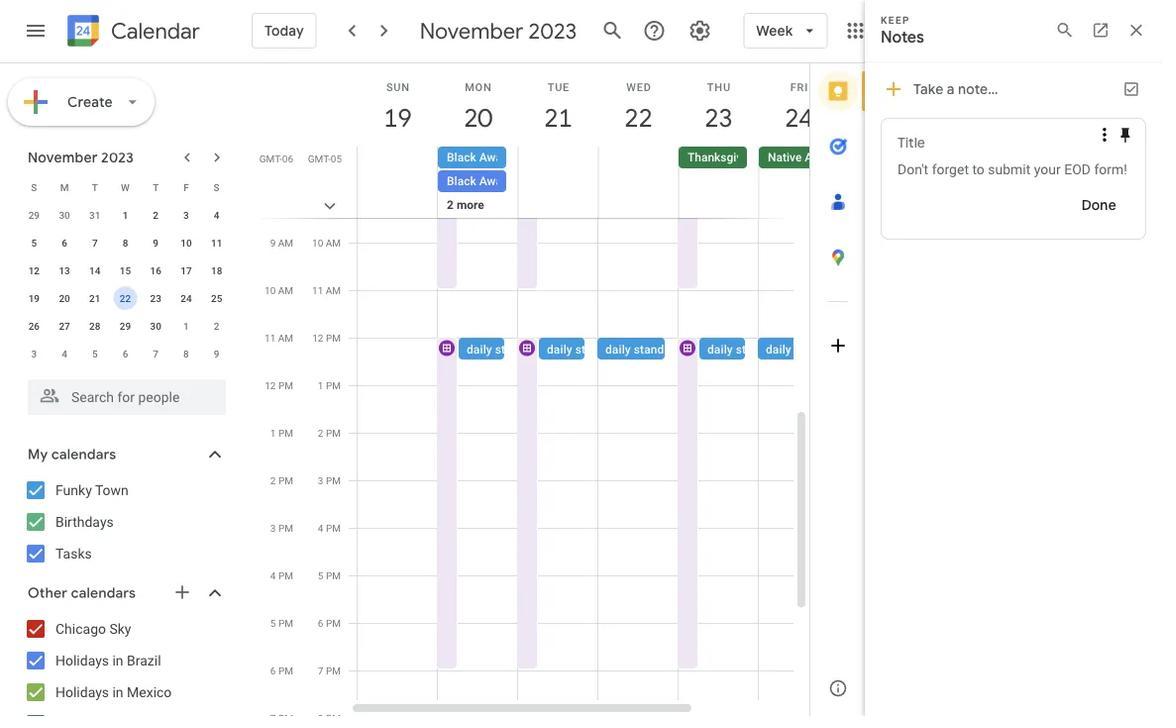 Task type: vqa. For each thing, say whether or not it's contained in the screenshot.


Task type: locate. For each thing, give the bounding box(es) containing it.
daily
[[467, 342, 492, 356], [547, 342, 573, 356], [606, 342, 631, 356], [708, 342, 733, 356], [766, 342, 792, 356]]

2 up from the left
[[610, 342, 623, 356]]

2 vertical spatial 11
[[265, 332, 276, 344]]

2 pm
[[318, 427, 341, 439], [270, 475, 293, 487]]

06
[[282, 153, 293, 165]]

december 8 element
[[174, 342, 198, 366]]

1 horizontal spatial 2 pm
[[318, 427, 341, 439]]

1 horizontal spatial november
[[420, 17, 524, 45]]

create button
[[8, 78, 154, 126]]

11 element
[[205, 231, 229, 255]]

tab list inside side panel section
[[811, 63, 866, 661]]

grid
[[254, 63, 921, 718]]

daily stand-up for 4th daily stand-up button
[[708, 342, 784, 356]]

0 vertical spatial 1 pm
[[318, 380, 341, 391]]

21 down tue
[[543, 102, 571, 134]]

1 gmt- from the left
[[259, 153, 282, 165]]

4 daily from the left
[[708, 342, 733, 356]]

0 horizontal spatial 11
[[211, 237, 222, 249]]

2023
[[529, 17, 577, 45], [101, 149, 134, 166]]

31
[[89, 209, 101, 221]]

29 left october 30 element
[[28, 209, 40, 221]]

2 horizontal spatial 7
[[318, 665, 324, 677]]

daily stand-up button
[[459, 338, 580, 360], [539, 338, 660, 360], [598, 338, 719, 360], [700, 338, 821, 360], [758, 338, 879, 360]]

0 horizontal spatial 19
[[28, 292, 40, 304]]

cell
[[358, 147, 438, 242], [518, 147, 599, 242], [599, 147, 679, 242]]

row up october 31 element
[[19, 173, 232, 201]]

1 vertical spatial 12 pm
[[265, 380, 293, 391]]

30
[[59, 209, 70, 221], [150, 320, 161, 332]]

1 cell from the left
[[358, 147, 438, 242]]

s right f
[[214, 181, 220, 193]]

12 element
[[22, 259, 46, 282]]

1 horizontal spatial 6 pm
[[318, 617, 341, 629]]

day
[[762, 151, 782, 165]]

birthdays
[[55, 514, 114, 530]]

in
[[112, 653, 123, 669], [112, 684, 123, 701]]

5
[[31, 237, 37, 249], [92, 348, 98, 360], [318, 570, 324, 582], [270, 617, 276, 629]]

9 right 11 element in the top of the page
[[270, 237, 276, 249]]

row down 22 link
[[349, 147, 921, 242]]

1 vertical spatial 2 pm
[[270, 475, 293, 487]]

1 horizontal spatial 21
[[543, 102, 571, 134]]

1 pm
[[318, 380, 341, 391], [270, 427, 293, 439]]

1 vertical spatial calendars
[[71, 585, 136, 603]]

7 for december 7 element
[[153, 348, 159, 360]]

10
[[181, 237, 192, 249], [312, 237, 323, 249], [265, 284, 276, 296]]

0 vertical spatial 3 pm
[[318, 475, 341, 487]]

1 vertical spatial 3 pm
[[270, 522, 293, 534]]

funky town
[[55, 482, 129, 498]]

1 vertical spatial 19
[[28, 292, 40, 304]]

1 horizontal spatial 10
[[265, 284, 276, 296]]

27 element
[[53, 314, 76, 338]]

2 horizontal spatial 10
[[312, 237, 323, 249]]

add other calendars image
[[172, 583, 192, 603]]

gmt-
[[259, 153, 282, 165], [308, 153, 331, 165]]

brazil
[[127, 653, 161, 669]]

daily for 1st daily stand-up button from the left
[[467, 342, 492, 356]]

mon
[[465, 81, 492, 93]]

0 vertical spatial 22
[[623, 102, 652, 134]]

3 cell from the left
[[599, 147, 679, 242]]

0 horizontal spatial 12
[[28, 265, 40, 276]]

in for brazil
[[112, 653, 123, 669]]

3 daily from the left
[[606, 342, 631, 356]]

0 horizontal spatial 4 pm
[[270, 570, 293, 582]]

november 2023
[[420, 17, 577, 45], [28, 149, 134, 166]]

2 inside 'button'
[[447, 198, 454, 212]]

december 7 element
[[144, 342, 168, 366]]

daily for 4th daily stand-up button
[[708, 342, 733, 356]]

3
[[183, 209, 189, 221], [31, 348, 37, 360], [318, 475, 324, 487], [270, 522, 276, 534]]

0 vertical spatial 19
[[382, 102, 411, 134]]

daily stand-up
[[467, 342, 543, 356], [547, 342, 623, 356], [606, 342, 682, 356], [708, 342, 784, 356], [766, 342, 842, 356]]

in left mexico at the left
[[112, 684, 123, 701]]

calendars for my calendars
[[51, 446, 116, 464]]

s up october 29 element
[[31, 181, 37, 193]]

today
[[265, 22, 304, 40]]

22 down 15
[[120, 292, 131, 304]]

30 down the '23' element on the top of the page
[[150, 320, 161, 332]]

holidays for holidays in mexico
[[55, 684, 109, 701]]

16
[[150, 265, 161, 276]]

8 inside "element"
[[183, 348, 189, 360]]

calendar heading
[[107, 17, 200, 45]]

1 horizontal spatial 19
[[382, 102, 411, 134]]

pm
[[326, 332, 341, 344], [278, 380, 293, 391], [326, 380, 341, 391], [278, 427, 293, 439], [326, 427, 341, 439], [278, 475, 293, 487], [326, 475, 341, 487], [278, 522, 293, 534], [326, 522, 341, 534], [278, 570, 293, 582], [326, 570, 341, 582], [278, 617, 293, 629], [326, 617, 341, 629], [278, 665, 293, 677], [326, 665, 341, 677]]

6 down october 30 element
[[62, 237, 67, 249]]

18
[[211, 265, 222, 276]]

8 down the december 1 element
[[183, 348, 189, 360]]

my calendars list
[[4, 475, 246, 570]]

november
[[420, 17, 524, 45], [28, 149, 98, 166]]

fri
[[791, 81, 809, 93]]

row down w
[[19, 201, 232, 229]]

8
[[123, 237, 128, 249], [183, 348, 189, 360]]

1 horizontal spatial 29
[[120, 320, 131, 332]]

cell left 2 more
[[358, 147, 438, 242]]

23 down thu
[[704, 102, 732, 134]]

10 am right the "9 am"
[[312, 237, 341, 249]]

4 stand- from the left
[[736, 342, 771, 356]]

2 horizontal spatial 11
[[312, 284, 323, 296]]

0 vertical spatial in
[[112, 653, 123, 669]]

10 element
[[174, 231, 198, 255]]

10 up 17
[[181, 237, 192, 249]]

6 pm up 7 pm
[[318, 617, 341, 629]]

2 gmt- from the left
[[308, 153, 331, 165]]

calendars for other calendars
[[71, 585, 136, 603]]

29 inside "element"
[[120, 320, 131, 332]]

10 am
[[312, 237, 341, 249], [265, 284, 293, 296]]

november 2023 up mon
[[420, 17, 577, 45]]

november 2023 up m in the left of the page
[[28, 149, 134, 166]]

4
[[214, 209, 219, 221], [62, 348, 67, 360], [318, 522, 324, 534], [270, 570, 276, 582]]

1 horizontal spatial 30
[[150, 320, 161, 332]]

8 up 15 element
[[123, 237, 128, 249]]

1 inside the december 1 element
[[183, 320, 189, 332]]

1 vertical spatial 8
[[183, 348, 189, 360]]

0 horizontal spatial 23
[[150, 292, 161, 304]]

row up december 6 element
[[19, 312, 232, 340]]

0 horizontal spatial 3 pm
[[270, 522, 293, 534]]

1 horizontal spatial 9
[[214, 348, 219, 360]]

0 horizontal spatial 10
[[181, 237, 192, 249]]

0 vertical spatial november 2023
[[420, 17, 577, 45]]

6 up 7 pm
[[318, 617, 324, 629]]

2023 up w
[[101, 149, 134, 166]]

1 vertical spatial 6 pm
[[270, 665, 293, 677]]

4 up from the left
[[771, 342, 784, 356]]

21 element
[[83, 286, 107, 310]]

1 horizontal spatial 23
[[704, 102, 732, 134]]

october 30 element
[[53, 203, 76, 227]]

2 s from the left
[[214, 181, 220, 193]]

0 horizontal spatial 24
[[181, 292, 192, 304]]

0 vertical spatial 29
[[28, 209, 40, 221]]

1 vertical spatial 10 am
[[265, 284, 293, 296]]

november up m in the left of the page
[[28, 149, 98, 166]]

1 vertical spatial 11
[[312, 284, 323, 296]]

row containing 5
[[19, 229, 232, 257]]

1 vertical spatial november 2023
[[28, 149, 134, 166]]

6 down "29" "element" at the left top of page
[[123, 348, 128, 360]]

calendars
[[51, 446, 116, 464], [71, 585, 136, 603]]

november 2023 grid
[[19, 173, 232, 368]]

2 t from the left
[[153, 181, 159, 193]]

holidays down holidays in brazil
[[55, 684, 109, 701]]

1 vertical spatial 21
[[89, 292, 101, 304]]

0 horizontal spatial gmt-
[[259, 153, 282, 165]]

1 vertical spatial 20
[[59, 292, 70, 304]]

13
[[59, 265, 70, 276]]

6 pm
[[318, 617, 341, 629], [270, 665, 293, 677]]

24 down 17
[[181, 292, 192, 304]]

21
[[543, 102, 571, 134], [89, 292, 101, 304]]

20 up 27
[[59, 292, 70, 304]]

0 vertical spatial 2023
[[529, 17, 577, 45]]

1 vertical spatial 1 pm
[[270, 427, 293, 439]]

29 down 22 element
[[120, 320, 131, 332]]

grid containing 19
[[254, 63, 921, 718]]

20 inside mon 20
[[463, 102, 491, 134]]

24 down 'fri'
[[784, 102, 812, 134]]

0 horizontal spatial 12 pm
[[265, 380, 293, 391]]

cell down 22 link
[[599, 147, 679, 242]]

1 up from the left
[[530, 342, 543, 356]]

26
[[28, 320, 40, 332]]

1 horizontal spatial 22
[[623, 102, 652, 134]]

4 daily stand-up button from the left
[[700, 338, 821, 360]]

gmt- right 06
[[308, 153, 331, 165]]

23
[[704, 102, 732, 134], [150, 292, 161, 304]]

row containing 26
[[19, 312, 232, 340]]

19 up the 26
[[28, 292, 40, 304]]

21 up 28
[[89, 292, 101, 304]]

2 daily stand-up from the left
[[547, 342, 623, 356]]

24
[[784, 102, 812, 134], [181, 292, 192, 304]]

thanksgiving day
[[688, 151, 782, 165]]

thanksgiving day button
[[679, 147, 782, 168]]

am
[[278, 237, 293, 249], [326, 237, 341, 249], [278, 284, 293, 296], [326, 284, 341, 296], [278, 332, 293, 344]]

town
[[95, 482, 129, 498]]

6 pm left 7 pm
[[270, 665, 293, 677]]

1 vertical spatial november
[[28, 149, 98, 166]]

3 daily stand-up from the left
[[606, 342, 682, 356]]

Search for people text field
[[40, 380, 214, 415]]

m
[[60, 181, 69, 193]]

1 horizontal spatial 7
[[153, 348, 159, 360]]

1 daily stand-up from the left
[[467, 342, 543, 356]]

0 vertical spatial 30
[[59, 209, 70, 221]]

9 for 9 am
[[270, 237, 276, 249]]

0 horizontal spatial 22
[[120, 292, 131, 304]]

9 inside 'december 9' element
[[214, 348, 219, 360]]

row containing 3
[[19, 340, 232, 368]]

1 horizontal spatial 3 pm
[[318, 475, 341, 487]]

20 inside row
[[59, 292, 70, 304]]

1 stand- from the left
[[495, 342, 530, 356]]

2 in from the top
[[112, 684, 123, 701]]

5 daily from the left
[[766, 342, 792, 356]]

stand-
[[495, 342, 530, 356], [576, 342, 610, 356], [634, 342, 668, 356], [736, 342, 771, 356], [795, 342, 829, 356]]

30 element
[[144, 314, 168, 338]]

05
[[331, 153, 342, 165]]

0 vertical spatial 7
[[92, 237, 98, 249]]

daily for fifth daily stand-up button from the left
[[766, 342, 792, 356]]

19
[[382, 102, 411, 134], [28, 292, 40, 304]]

row group
[[19, 201, 232, 368]]

1 horizontal spatial 5 pm
[[318, 570, 341, 582]]

gmt- left gmt-05
[[259, 153, 282, 165]]

19 down sun
[[382, 102, 411, 134]]

other calendars
[[28, 585, 136, 603]]

sun 19
[[382, 81, 411, 134]]

1 vertical spatial 22
[[120, 292, 131, 304]]

3 up from the left
[[668, 342, 682, 356]]

22 link
[[616, 95, 662, 141]]

0 horizontal spatial 10 am
[[265, 284, 293, 296]]

28 element
[[83, 314, 107, 338]]

9 inside grid
[[270, 237, 276, 249]]

1 daily from the left
[[467, 342, 492, 356]]

1 horizontal spatial 8
[[183, 348, 189, 360]]

3 stand- from the left
[[634, 342, 668, 356]]

0 vertical spatial 8
[[123, 237, 128, 249]]

daily stand-up for 4th daily stand-up button from right
[[547, 342, 623, 356]]

9 up the 16 element
[[153, 237, 159, 249]]

0 vertical spatial 12 pm
[[312, 332, 341, 344]]

december 2 element
[[205, 314, 229, 338]]

25 element
[[205, 286, 229, 310]]

calendars up chicago sky
[[71, 585, 136, 603]]

1 horizontal spatial 20
[[463, 102, 491, 134]]

1 horizontal spatial 12
[[265, 380, 276, 391]]

0 horizontal spatial 20
[[59, 292, 70, 304]]

1 t from the left
[[92, 181, 98, 193]]

funky
[[55, 482, 92, 498]]

tasks
[[55, 546, 92, 562]]

0 vertical spatial 4 pm
[[318, 522, 341, 534]]

22 down wed
[[623, 102, 652, 134]]

20 down mon
[[463, 102, 491, 134]]

0 vertical spatial calendars
[[51, 446, 116, 464]]

2 holidays from the top
[[55, 684, 109, 701]]

0 vertical spatial 6 pm
[[318, 617, 341, 629]]

gmt- for 05
[[308, 153, 331, 165]]

t up october 31 element
[[92, 181, 98, 193]]

23 down the 16
[[150, 292, 161, 304]]

9 for 'december 9' element
[[214, 348, 219, 360]]

row up 15 element
[[19, 229, 232, 257]]

22
[[623, 102, 652, 134], [120, 292, 131, 304]]

1 vertical spatial 7
[[153, 348, 159, 360]]

10 down the "9 am"
[[265, 284, 276, 296]]

row group containing 29
[[19, 201, 232, 368]]

0 vertical spatial 12
[[28, 265, 40, 276]]

17 element
[[174, 259, 198, 282]]

3 pm
[[318, 475, 341, 487], [270, 522, 293, 534]]

gmt-06
[[259, 153, 293, 165]]

row up "29" "element" at the left top of page
[[19, 284, 232, 312]]

row containing 19
[[19, 284, 232, 312]]

None search field
[[0, 372, 246, 415]]

2 horizontal spatial 9
[[270, 237, 276, 249]]

3 daily stand-up button from the left
[[598, 338, 719, 360]]

0 horizontal spatial 6 pm
[[270, 665, 293, 677]]

t
[[92, 181, 98, 193], [153, 181, 159, 193]]

0 horizontal spatial 29
[[28, 209, 40, 221]]

in left brazil
[[112, 653, 123, 669]]

t left f
[[153, 181, 159, 193]]

october 31 element
[[83, 203, 107, 227]]

up for 4th daily stand-up button from right
[[610, 342, 623, 356]]

29
[[28, 209, 40, 221], [120, 320, 131, 332]]

0 horizontal spatial 9
[[153, 237, 159, 249]]

october 29 element
[[22, 203, 46, 227]]

november up mon
[[420, 17, 524, 45]]

1 horizontal spatial 11 am
[[312, 284, 341, 296]]

1 holidays from the top
[[55, 653, 109, 669]]

6
[[62, 237, 67, 249], [123, 348, 128, 360], [318, 617, 324, 629], [270, 665, 276, 677]]

2 vertical spatial 7
[[318, 665, 324, 677]]

create
[[67, 93, 113, 111]]

1 s from the left
[[31, 181, 37, 193]]

up
[[530, 342, 543, 356], [610, 342, 623, 356], [668, 342, 682, 356], [771, 342, 784, 356], [829, 342, 842, 356]]

calendars up funky town at the left bottom of the page
[[51, 446, 116, 464]]

0 horizontal spatial 11 am
[[265, 332, 293, 344]]

10 am down the "9 am"
[[265, 284, 293, 296]]

row down "29" "element" at the left top of page
[[19, 340, 232, 368]]

holidays down chicago
[[55, 653, 109, 669]]

tab list
[[811, 63, 866, 661]]

20
[[463, 102, 491, 134], [59, 292, 70, 304]]

cell down 21 link
[[518, 147, 599, 242]]

19 element
[[22, 286, 46, 310]]

2 daily from the left
[[547, 342, 573, 356]]

1 horizontal spatial gmt-
[[308, 153, 331, 165]]

4 pm
[[318, 522, 341, 534], [270, 570, 293, 582]]

2
[[447, 198, 454, 212], [153, 209, 159, 221], [214, 320, 219, 332], [318, 427, 324, 439], [270, 475, 276, 487]]

row up 22 element
[[19, 257, 232, 284]]

row
[[349, 147, 921, 242], [19, 173, 232, 201], [19, 201, 232, 229], [19, 229, 232, 257], [19, 257, 232, 284], [19, 284, 232, 312], [19, 312, 232, 340], [19, 340, 232, 368]]

sky
[[109, 621, 131, 637]]

main drawer image
[[24, 19, 48, 43]]

10 right the "9 am"
[[312, 237, 323, 249]]

30 down m in the left of the page
[[59, 209, 70, 221]]

11 am
[[312, 284, 341, 296], [265, 332, 293, 344]]

1 horizontal spatial 24
[[784, 102, 812, 134]]

12
[[28, 265, 40, 276], [312, 332, 324, 344], [265, 380, 276, 391]]

5 daily stand-up from the left
[[766, 342, 842, 356]]

s
[[31, 181, 37, 193], [214, 181, 220, 193]]

11
[[211, 237, 222, 249], [312, 284, 323, 296], [265, 332, 276, 344]]

4 daily stand-up from the left
[[708, 342, 784, 356]]

1 vertical spatial 24
[[181, 292, 192, 304]]

1 in from the top
[[112, 653, 123, 669]]

daily stand-up for fifth daily stand-up button from the left
[[766, 342, 842, 356]]

2023 up tue
[[529, 17, 577, 45]]

1 horizontal spatial 1 pm
[[318, 380, 341, 391]]

23 inside row
[[150, 292, 161, 304]]

5 up from the left
[[829, 342, 842, 356]]

0 vertical spatial holidays
[[55, 653, 109, 669]]

1 vertical spatial 29
[[120, 320, 131, 332]]

0 vertical spatial 10 am
[[312, 237, 341, 249]]

0 horizontal spatial 30
[[59, 209, 70, 221]]

1 vertical spatial 2023
[[101, 149, 134, 166]]

2 horizontal spatial 12
[[312, 332, 324, 344]]

7
[[92, 237, 98, 249], [153, 348, 159, 360], [318, 665, 324, 677]]

9 down december 2 element
[[214, 348, 219, 360]]



Task type: describe. For each thing, give the bounding box(es) containing it.
2 daily stand-up button from the left
[[539, 338, 660, 360]]

22 cell
[[110, 284, 141, 312]]

chicago
[[55, 621, 106, 637]]

0 horizontal spatial 8
[[123, 237, 128, 249]]

2 more
[[447, 198, 484, 212]]

up for fifth daily stand-up button from the left
[[829, 342, 842, 356]]

december 3 element
[[22, 342, 46, 366]]

wed 22
[[623, 81, 652, 134]]

up for third daily stand-up button from the right
[[668, 342, 682, 356]]

today button
[[252, 7, 317, 55]]

23 link
[[696, 95, 742, 141]]

14 element
[[83, 259, 107, 282]]

19 inside november 2023 grid
[[28, 292, 40, 304]]

fri 24
[[784, 81, 812, 134]]

5 stand- from the left
[[795, 342, 829, 356]]

30 for 30 element
[[150, 320, 161, 332]]

f
[[183, 181, 189, 193]]

other calendars button
[[4, 578, 246, 609]]

30 for october 30 element
[[59, 209, 70, 221]]

29 element
[[113, 314, 137, 338]]

other calendars list
[[4, 613, 246, 718]]

december 9 element
[[205, 342, 229, 366]]

wed
[[626, 81, 652, 93]]

holidays for holidays in brazil
[[55, 653, 109, 669]]

0 vertical spatial 5 pm
[[318, 570, 341, 582]]

15
[[120, 265, 131, 276]]

row containing s
[[19, 173, 232, 201]]

mon 20
[[463, 81, 492, 134]]

december 5 element
[[83, 342, 107, 366]]

december 4 element
[[53, 342, 76, 366]]

my
[[28, 446, 48, 464]]

1 horizontal spatial 11
[[265, 332, 276, 344]]

26 element
[[22, 314, 46, 338]]

29 for october 29 element
[[28, 209, 40, 221]]

0 vertical spatial 21
[[543, 102, 571, 134]]

22 inside wed 22
[[623, 102, 652, 134]]

7 for 7 pm
[[318, 665, 324, 677]]

22 inside 22 element
[[120, 292, 131, 304]]

16 element
[[144, 259, 168, 282]]

21 inside row
[[89, 292, 101, 304]]

1 vertical spatial 5 pm
[[270, 617, 293, 629]]

0 vertical spatial november
[[420, 17, 524, 45]]

calendar
[[111, 17, 200, 45]]

1 vertical spatial 4 pm
[[270, 570, 293, 582]]

1 horizontal spatial november 2023
[[420, 17, 577, 45]]

14
[[89, 265, 101, 276]]

1 vertical spatial 12
[[312, 332, 324, 344]]

1 vertical spatial 11 am
[[265, 332, 293, 344]]

more
[[457, 198, 484, 212]]

3 inside december 3 element
[[31, 348, 37, 360]]

12 inside row
[[28, 265, 40, 276]]

holidays in mexico
[[55, 684, 172, 701]]

in for mexico
[[112, 684, 123, 701]]

0 vertical spatial 24
[[784, 102, 812, 134]]

17
[[181, 265, 192, 276]]

0 vertical spatial 11 am
[[312, 284, 341, 296]]

row containing thanksgiving day
[[349, 147, 921, 242]]

side panel section
[[810, 63, 866, 717]]

tue
[[548, 81, 570, 93]]

0 vertical spatial 23
[[704, 102, 732, 134]]

15 element
[[113, 259, 137, 282]]

other
[[28, 585, 68, 603]]

7 pm
[[318, 665, 341, 677]]

tue 21
[[543, 81, 571, 134]]

2 vertical spatial 12
[[265, 380, 276, 391]]

24 inside row
[[181, 292, 192, 304]]

calendar element
[[63, 11, 200, 55]]

13 element
[[53, 259, 76, 282]]

sun
[[386, 81, 410, 93]]

20 element
[[53, 286, 76, 310]]

29 for "29" "element" at the left top of page
[[120, 320, 131, 332]]

1 horizontal spatial 2023
[[529, 17, 577, 45]]

0 horizontal spatial 7
[[92, 237, 98, 249]]

24 link
[[776, 95, 822, 141]]

up for 4th daily stand-up button
[[771, 342, 784, 356]]

up for 1st daily stand-up button from the left
[[530, 342, 543, 356]]

5 daily stand-up button from the left
[[758, 338, 879, 360]]

settings menu image
[[688, 19, 712, 43]]

2 stand- from the left
[[576, 342, 610, 356]]

25
[[211, 292, 222, 304]]

19 link
[[375, 95, 421, 141]]

23 element
[[144, 286, 168, 310]]

2 cell from the left
[[518, 147, 599, 242]]

2 more cell
[[438, 147, 518, 242]]

gmt- for 06
[[259, 153, 282, 165]]

11 inside row
[[211, 237, 222, 249]]

december 6 element
[[113, 342, 137, 366]]

1 horizontal spatial 10 am
[[312, 237, 341, 249]]

daily for third daily stand-up button from the right
[[606, 342, 631, 356]]

mexico
[[127, 684, 172, 701]]

w
[[121, 181, 130, 193]]

9 am
[[270, 237, 293, 249]]

holidays in brazil
[[55, 653, 161, 669]]

2 more button
[[438, 194, 506, 216]]

1 horizontal spatial 12 pm
[[312, 332, 341, 344]]

0 horizontal spatial november 2023
[[28, 149, 134, 166]]

thanksgiving
[[688, 151, 759, 165]]

thu 23
[[704, 81, 732, 134]]

1 daily stand-up button from the left
[[459, 338, 580, 360]]

20 link
[[455, 95, 501, 141]]

thu
[[707, 81, 731, 93]]

december 1 element
[[174, 314, 198, 338]]

my calendars button
[[4, 439, 246, 471]]

week button
[[744, 7, 828, 55]]

27
[[59, 320, 70, 332]]

28
[[89, 320, 101, 332]]

week
[[757, 22, 793, 40]]

row containing 12
[[19, 257, 232, 284]]

0 horizontal spatial 1 pm
[[270, 427, 293, 439]]

chicago sky
[[55, 621, 131, 637]]

0 vertical spatial 2 pm
[[318, 427, 341, 439]]

daily stand-up for 1st daily stand-up button from the left
[[467, 342, 543, 356]]

22 element
[[113, 286, 137, 310]]

my calendars
[[28, 446, 116, 464]]

6 left 7 pm
[[270, 665, 276, 677]]

gmt-05
[[308, 153, 342, 165]]

18 element
[[205, 259, 229, 282]]

10 inside row
[[181, 237, 192, 249]]

row containing 29
[[19, 201, 232, 229]]

daily for 4th daily stand-up button from right
[[547, 342, 573, 356]]

21 link
[[536, 95, 581, 141]]

daily stand-up for third daily stand-up button from the right
[[606, 342, 682, 356]]

1 horizontal spatial 4 pm
[[318, 522, 341, 534]]

24 element
[[174, 286, 198, 310]]



